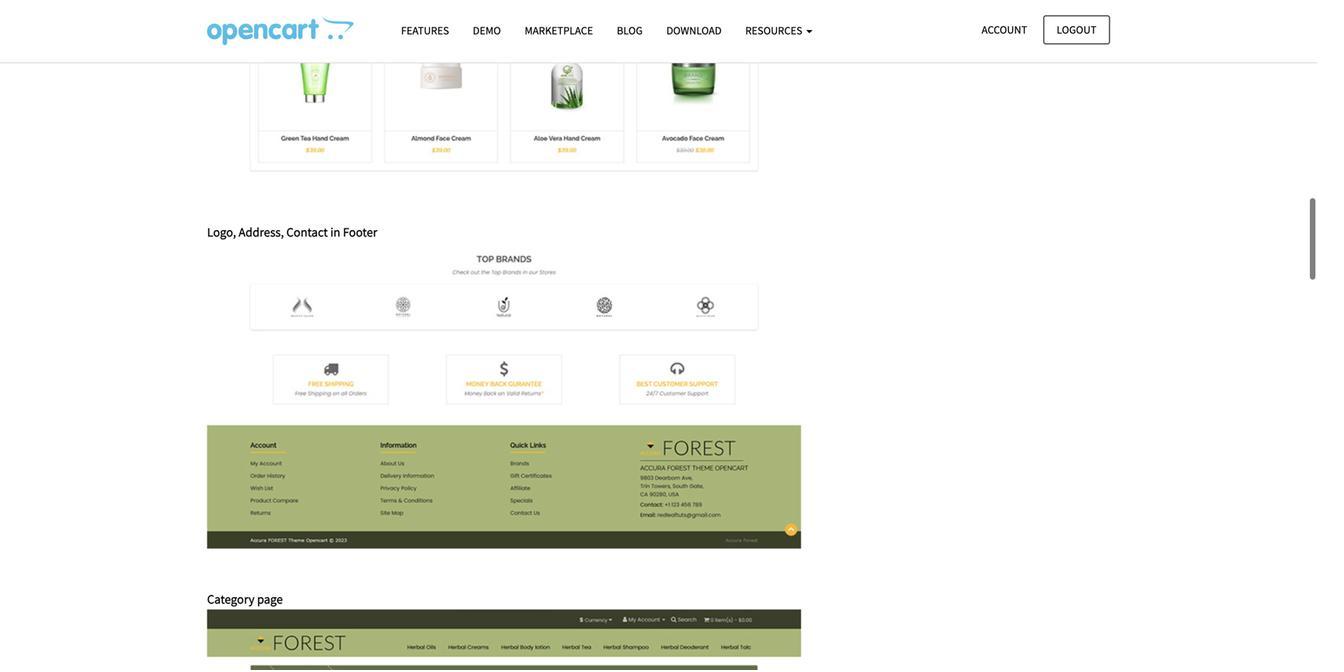 Task type: locate. For each thing, give the bounding box(es) containing it.
resources
[[745, 23, 805, 38]]

download
[[666, 23, 722, 38]]

blog link
[[605, 17, 655, 44]]

contact
[[286, 225, 328, 240]]

demo
[[473, 23, 501, 38]]

features link
[[389, 17, 461, 44]]

logout
[[1057, 23, 1097, 37]]

in
[[330, 225, 340, 240]]

features
[[401, 23, 449, 38]]

account
[[982, 23, 1027, 37]]

logout link
[[1043, 15, 1110, 44]]

logo,
[[207, 225, 236, 240]]

category
[[207, 592, 255, 608]]

logo, address, contact in footer
[[207, 225, 377, 240]]



Task type: vqa. For each thing, say whether or not it's contained in the screenshot.
50% COMMISSION RATE progress bar
no



Task type: describe. For each thing, give the bounding box(es) containing it.
blog
[[617, 23, 643, 38]]

resources link
[[734, 17, 824, 44]]

footer
[[343, 225, 377, 240]]

opencart - accura forest v-1 multipurpose theme image
[[207, 17, 354, 45]]

download link
[[655, 17, 734, 44]]

marketplace
[[525, 23, 593, 38]]

marketplace link
[[513, 17, 605, 44]]

category page
[[207, 592, 283, 608]]

demo link
[[461, 17, 513, 44]]

page
[[257, 592, 283, 608]]

address,
[[239, 225, 284, 240]]

account link
[[968, 15, 1041, 44]]



